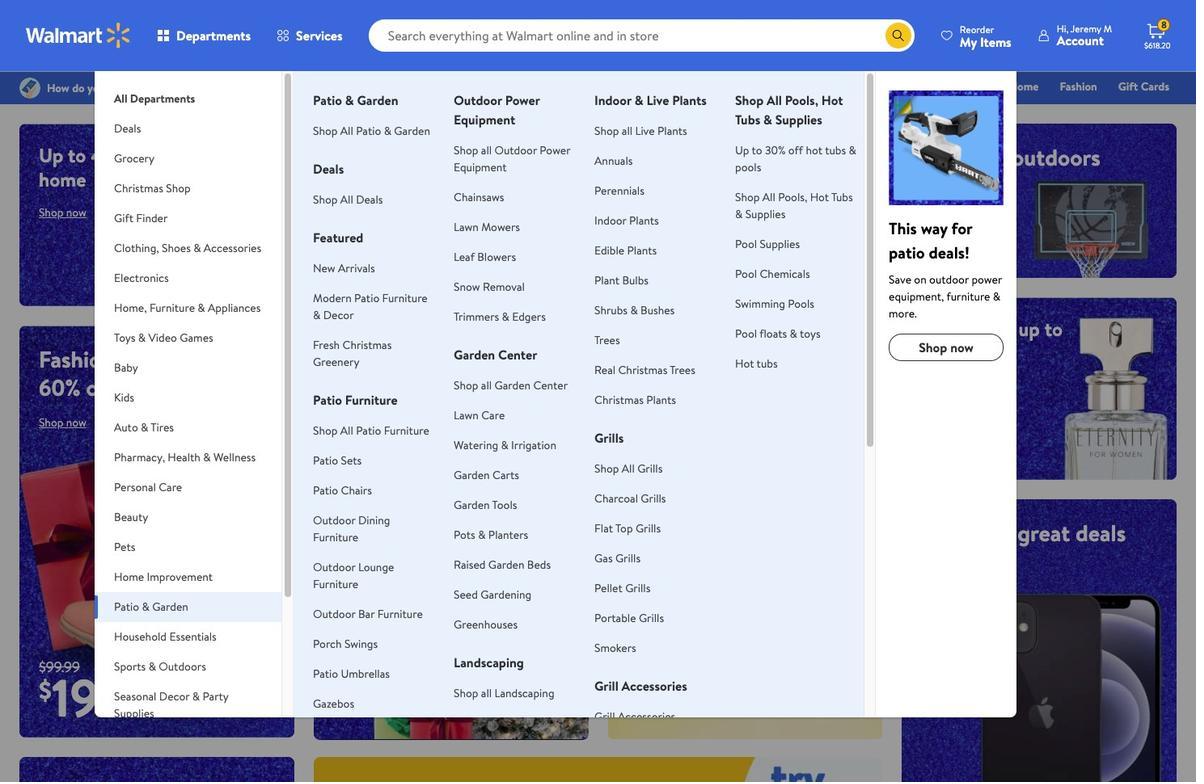 Task type: describe. For each thing, give the bounding box(es) containing it.
christmas inside fresh christmas greenery
[[343, 337, 392, 353]]

shop all outdoor power equipment link
[[454, 142, 570, 175]]

plants down indoor & live plants
[[658, 123, 687, 139]]

patio left chairs
[[313, 483, 338, 499]]

up inside fashion gifts up to 60% off
[[170, 344, 195, 375]]

plants for christmas plants
[[646, 392, 676, 408]]

pots
[[454, 527, 475, 543]]

plants up 'shop all live plants' link
[[672, 91, 707, 109]]

indoor & live plants
[[594, 91, 707, 109]]

indoor plants link
[[594, 213, 659, 229]]

home link
[[1002, 78, 1046, 95]]

raised
[[454, 557, 486, 573]]

fresh
[[313, 337, 340, 353]]

decor inside seasonal decor & party supplies
[[159, 689, 190, 705]]

gazebos link
[[313, 696, 354, 713]]

toys
[[800, 326, 821, 342]]

now for fashion gifts up to 60% off
[[66, 415, 86, 431]]

gift finder for gift finder link
[[694, 78, 749, 95]]

patio umbrellas link
[[313, 666, 390, 683]]

outdoor for outdoor lounge furniture
[[313, 560, 356, 576]]

outdoor dining furniture link
[[313, 513, 390, 546]]

seasonal
[[114, 689, 156, 705]]

patio down porch
[[313, 666, 338, 683]]

shop down pools
[[735, 189, 760, 205]]

indoor for indoor plants
[[594, 213, 627, 229]]

fashion link
[[1053, 78, 1105, 95]]

real christmas trees link
[[594, 362, 695, 378]]

to for up to 50% off seasonal decor
[[362, 481, 380, 508]]

pellet grills
[[594, 581, 651, 597]]

deals up featured
[[356, 192, 383, 208]]

40%
[[91, 142, 128, 169]]

power inside the shop all outdoor power equipment
[[540, 142, 570, 159]]

$
[[39, 673, 52, 708]]

2 vertical spatial hot
[[735, 356, 754, 372]]

garden carts link
[[454, 467, 519, 484]]

sports & outdoors deals
[[921, 142, 1101, 201]]

pool floats & toys link
[[735, 326, 821, 342]]

pool supplies
[[735, 236, 800, 252]]

porch swings
[[313, 636, 378, 653]]

home
[[39, 166, 86, 193]]

top tech, great deals
[[921, 518, 1126, 549]]

furniture inside the outdoor dining furniture
[[313, 530, 358, 546]]

all for "shop all patio furniture" link
[[340, 423, 353, 439]]

garden tools link
[[454, 497, 517, 514]]

lawn care
[[454, 408, 505, 424]]

decor
[[409, 505, 457, 533]]

gift for gift finder link
[[694, 78, 714, 95]]

m
[[1104, 22, 1112, 36]]

shop up annuals link
[[594, 123, 619, 139]]

1 horizontal spatial top
[[921, 518, 957, 549]]

shop all outdoor power equipment
[[454, 142, 570, 175]]

garden inside dropdown button
[[152, 599, 188, 615]]

shop left for
[[921, 213, 946, 229]]

shop now for sports & outdoors deals
[[921, 213, 969, 229]]

power
[[972, 272, 1002, 288]]

care for lawn care
[[481, 408, 505, 424]]

gifts
[[119, 344, 165, 375]]

grills up the "shop all" link
[[641, 491, 666, 507]]

patio & garden inside dropdown button
[[114, 599, 188, 615]]

shop up grass
[[454, 686, 478, 702]]

sports & outdoors
[[114, 659, 206, 675]]

all up 30%
[[767, 91, 782, 109]]

outdoor dining furniture
[[313, 513, 390, 546]]

supplies up chemicals
[[760, 236, 800, 252]]

to inside fragrances up to 50% off
[[1045, 315, 1063, 343]]

off inside fragrances up to 50% off
[[962, 340, 987, 367]]

shop inside 'link'
[[822, 78, 847, 95]]

watering & irrigation link
[[454, 438, 556, 454]]

grocery for grocery & essentials
[[572, 78, 612, 95]]

patio left sets
[[313, 453, 338, 469]]

improvement
[[147, 569, 213, 586]]

& inside modern patio furniture & decor
[[313, 307, 321, 323]]

way
[[921, 218, 948, 239]]

flat
[[594, 521, 613, 537]]

mowers
[[481, 219, 520, 235]]

gift for gift finder dropdown button
[[114, 210, 133, 226]]

departments inside popup button
[[176, 27, 251, 44]]

home for home improvement
[[114, 569, 144, 586]]

furniture right bar
[[377, 607, 423, 623]]

all up 40%
[[114, 91, 127, 107]]

Search search field
[[368, 19, 915, 52]]

patio up shop all patio & garden
[[313, 91, 342, 109]]

patio furniture
[[313, 391, 398, 409]]

hot tubs link
[[735, 356, 778, 372]]

0 horizontal spatial tubs
[[757, 356, 778, 372]]

plant bulbs
[[594, 273, 649, 289]]

all for the shop all grills link
[[622, 461, 635, 477]]

to for up to 30% off hot tubs & pools
[[752, 142, 762, 159]]

home, furniture & appliances button
[[95, 294, 281, 323]]

shop now for fashion gifts up to 60% off
[[39, 415, 86, 431]]

clothing,
[[114, 240, 159, 256]]

grocery for grocery
[[114, 150, 154, 167]]

all down charcoal grills
[[654, 524, 665, 540]]

grills right pellet
[[625, 581, 651, 597]]

0 vertical spatial hot
[[822, 91, 843, 109]]

grills down charcoal grills
[[636, 521, 661, 537]]

indoor for indoor & live plants
[[594, 91, 632, 109]]

shoes
[[162, 240, 191, 256]]

outdoor for outdoor power equipment
[[454, 91, 502, 109]]

shop up the patio sets link
[[313, 423, 338, 439]]

grills right portable
[[639, 611, 664, 627]]

shop down home
[[39, 205, 63, 221]]

hot inside shop all pools, hot tubs & supplies link
[[810, 189, 829, 205]]

supplies up hot
[[775, 111, 822, 129]]

pets button
[[95, 533, 281, 563]]

50% inside up to 50% off seasonal decor
[[385, 481, 421, 508]]

up to 50% off seasonal decor
[[333, 481, 457, 533]]

new
[[313, 260, 335, 277]]

& inside up to 30% off hot tubs & pools
[[849, 142, 856, 159]]

patio down patio furniture
[[356, 423, 381, 439]]

live for &
[[646, 91, 669, 109]]

smokers
[[594, 641, 636, 657]]

finder for gift finder dropdown button
[[136, 210, 168, 226]]

patio up shop all deals
[[356, 123, 381, 139]]

supplies up pool supplies
[[745, 206, 786, 222]]

now for up to 40% off home
[[66, 205, 86, 221]]

toy shop
[[944, 78, 988, 95]]

1 vertical spatial pools,
[[778, 189, 807, 205]]

& inside sports & outdoors deals
[[991, 142, 1006, 173]]

christmas shop for christmas shop 'link'
[[770, 78, 847, 95]]

seasonal
[[333, 505, 404, 533]]

floats
[[760, 326, 787, 342]]

50% inside fragrances up to 50% off
[[921, 340, 957, 367]]

& inside dropdown button
[[193, 240, 201, 256]]

shop now link for up to 40% off home
[[39, 205, 86, 221]]

furniture up "shop all patio furniture" link
[[345, 391, 398, 409]]

shop down charcoal grills
[[627, 524, 652, 540]]

gift finder button
[[95, 204, 281, 234]]

furniture down patio furniture
[[384, 423, 429, 439]]

0 vertical spatial landscaping
[[454, 654, 524, 672]]

shop right toy
[[963, 78, 988, 95]]

outdoors
[[1012, 142, 1101, 173]]

0 vertical spatial trees
[[594, 332, 620, 349]]

1 vertical spatial departments
[[130, 91, 195, 107]]

home improvement
[[114, 569, 213, 586]]

portable
[[594, 611, 636, 627]]

all for shop all patio & garden link
[[340, 123, 353, 139]]

new arrivals link
[[313, 260, 375, 277]]

auto & tires
[[114, 420, 174, 436]]

electronics for electronics "link"
[[868, 78, 923, 95]]

fragrances
[[921, 315, 1014, 343]]

off inside fashion gifts up to 60% off
[[86, 372, 116, 403]]

departments button
[[144, 16, 264, 55]]

christmas for christmas plants link
[[594, 392, 644, 408]]

patio chairs link
[[313, 483, 372, 499]]

shop now for up to 50% off seasonal decor
[[333, 544, 381, 560]]

raised garden beds
[[454, 557, 551, 573]]

annuals
[[594, 153, 633, 169]]

shrubs & bushes link
[[594, 302, 675, 319]]

fragrances up to 50% off
[[921, 315, 1063, 367]]

gardening
[[481, 587, 532, 603]]

gift inside gift cards registry
[[1118, 78, 1138, 95]]

1 horizontal spatial patio & garden
[[313, 91, 398, 109]]

trees link
[[594, 332, 620, 349]]

equipment inside the shop all outdoor power equipment
[[454, 159, 507, 175]]

2 shop all pools, hot tubs & supplies from the top
[[735, 189, 853, 222]]

pool chemicals link
[[735, 266, 810, 282]]

shop up "lawn care"
[[454, 378, 478, 394]]

shop inside dropdown button
[[166, 180, 191, 197]]

1 horizontal spatial trees
[[670, 362, 695, 378]]

0 vertical spatial pools,
[[785, 91, 818, 109]]

shop now link for up to 50% off seasonal decor
[[333, 544, 381, 560]]

jeremy
[[1071, 22, 1101, 36]]

deals for sports & outdoors deals
[[921, 170, 972, 201]]

edible plants
[[594, 243, 657, 259]]

shop up featured
[[313, 192, 338, 208]]

shop down equipment,
[[919, 339, 947, 357]]

power inside outdoor power equipment
[[505, 91, 540, 109]]

edible
[[594, 243, 624, 259]]

electronics link
[[861, 78, 930, 95]]

deals!
[[929, 242, 970, 264]]

baby button
[[95, 353, 281, 383]]

all for shop all deals link
[[340, 192, 353, 208]]

christmas up the christmas plants
[[618, 362, 668, 378]]

grills up charcoal grills
[[637, 461, 663, 477]]

featured
[[313, 229, 363, 247]]

tubs inside up to 30% off hot tubs & pools
[[825, 142, 846, 159]]

up for up to 65% off
[[627, 481, 656, 513]]

blowers
[[477, 249, 516, 265]]

kids
[[114, 390, 134, 406]]

search icon image
[[892, 29, 905, 42]]

outdoors
[[159, 659, 206, 675]]

toy
[[944, 78, 960, 95]]

edible plants link
[[594, 243, 657, 259]]

seed gardening
[[454, 587, 532, 603]]

greenhouses
[[454, 617, 518, 633]]

fashion for fashion
[[1060, 78, 1097, 95]]

greenhouses link
[[454, 617, 518, 633]]

$618.20
[[1144, 40, 1171, 51]]

irrigation
[[511, 438, 556, 454]]

deals up shop all deals
[[313, 160, 344, 178]]

Walmart Site-Wide search field
[[368, 19, 915, 52]]

modern patio furniture & decor
[[313, 290, 428, 323]]

0 vertical spatial center
[[498, 346, 537, 364]]

one
[[1045, 101, 1070, 117]]

shop now link for fashion gifts up to 60% off
[[39, 415, 86, 431]]

services
[[296, 27, 343, 44]]



Task type: vqa. For each thing, say whether or not it's contained in the screenshot.
How Do You Want Your Items?
no



Task type: locate. For each thing, give the bounding box(es) containing it.
seasonal decor & party supplies
[[114, 689, 228, 722]]

save
[[889, 272, 911, 288]]

swimming pools
[[735, 296, 814, 312]]

fashion for fashion gifts up to 60% off
[[39, 344, 114, 375]]

now for sports & outdoors deals
[[949, 213, 969, 229]]

up left 40%
[[39, 142, 63, 169]]

pets
[[114, 539, 135, 556]]

outdoor inside outdoor lounge furniture
[[313, 560, 356, 576]]

0 vertical spatial indoor
[[594, 91, 632, 109]]

2 grill from the top
[[594, 709, 615, 725]]

off for up to 30% off hot tubs & pools
[[788, 142, 803, 159]]

tubs
[[735, 111, 760, 129], [831, 189, 853, 205]]

deals up the shop all outdoor power equipment
[[524, 78, 551, 95]]

plant bulbs link
[[594, 273, 649, 289]]

finder for gift finder link
[[717, 78, 749, 95]]

indoor
[[594, 91, 632, 109], [594, 213, 627, 229]]

patio inside patio & garden dropdown button
[[114, 599, 139, 615]]

up inside fragrances up to 50% off
[[1019, 315, 1040, 343]]

shop now
[[39, 205, 86, 221], [921, 213, 969, 229], [919, 339, 974, 357], [352, 395, 414, 415], [39, 415, 86, 431], [333, 544, 381, 560]]

christmas down 40%
[[114, 180, 163, 197]]

0 horizontal spatial top
[[615, 521, 633, 537]]

care
[[481, 408, 505, 424], [159, 480, 182, 496]]

0 vertical spatial patio & garden
[[313, 91, 398, 109]]

essentials
[[625, 78, 673, 95], [169, 629, 217, 645]]

1 equipment from the top
[[454, 111, 515, 129]]

up down the shop all grills
[[627, 481, 656, 513]]

0 vertical spatial grocery
[[572, 78, 612, 95]]

1 horizontal spatial fashion
[[1060, 78, 1097, 95]]

&
[[615, 78, 622, 95], [345, 91, 354, 109], [635, 91, 643, 109], [764, 111, 772, 129], [384, 123, 391, 139], [991, 142, 1006, 173], [849, 142, 856, 159], [735, 206, 743, 222], [193, 240, 201, 256], [993, 289, 1001, 305], [198, 300, 205, 316], [630, 302, 638, 319], [313, 307, 321, 323], [502, 309, 509, 325], [790, 326, 797, 342], [138, 330, 146, 346], [141, 420, 148, 436], [501, 438, 509, 454], [203, 450, 211, 466], [478, 527, 486, 543], [142, 599, 149, 615], [149, 659, 156, 675], [192, 689, 200, 705]]

bar
[[358, 607, 375, 623]]

1 vertical spatial sports
[[114, 659, 146, 675]]

pool chemicals
[[735, 266, 810, 282]]

patio
[[889, 242, 925, 264]]

1 vertical spatial lawn
[[454, 408, 479, 424]]

1 vertical spatial 50%
[[385, 481, 421, 508]]

essentials up shop all live plants
[[625, 78, 673, 95]]

departments up all departments link
[[176, 27, 251, 44]]

0 horizontal spatial gift finder
[[114, 210, 168, 226]]

0 vertical spatial fashion
[[1060, 78, 1097, 95]]

sports for sports & outdoors deals
[[921, 142, 986, 173]]

outdoor inside the shop all outdoor power equipment
[[495, 142, 537, 159]]

pool supplies link
[[735, 236, 800, 252]]

all down outdoor power equipment
[[481, 142, 492, 159]]

landscaping
[[454, 654, 524, 672], [495, 686, 554, 702]]

shop down grocery "dropdown button"
[[166, 180, 191, 197]]

pool for pool floats & toys
[[735, 326, 757, 342]]

pools
[[735, 159, 761, 175]]

christmas inside 'link'
[[770, 78, 819, 95]]

up inside up to 50% off seasonal decor
[[333, 481, 357, 508]]

1 vertical spatial essentials
[[169, 629, 217, 645]]

gift finder for gift finder dropdown button
[[114, 210, 168, 226]]

all down up to 30% off hot tubs & pools link
[[762, 189, 775, 205]]

planters
[[488, 527, 528, 543]]

grill accessories down the 'smokers'
[[594, 709, 675, 725]]

chairs
[[341, 483, 372, 499]]

garden tools
[[454, 497, 517, 514]]

1 horizontal spatial tubs
[[831, 189, 853, 205]]

pool up the swimming
[[735, 266, 757, 282]]

outdoor left lounge
[[313, 560, 356, 576]]

0 vertical spatial accessories
[[204, 240, 261, 256]]

hi, jeremy m account
[[1057, 22, 1112, 49]]

was dollar $99.99, now dollar 19.99 group
[[19, 657, 125, 738]]

up to 40% off home
[[39, 142, 159, 193]]

tech,
[[962, 518, 1012, 549]]

shop down 60%
[[39, 415, 63, 431]]

outdoor for outdoor dining furniture
[[313, 513, 356, 529]]

electronics for electronics dropdown button
[[114, 270, 169, 286]]

patio up 'household'
[[114, 599, 139, 615]]

shop all grills
[[594, 461, 663, 477]]

christmas down real
[[594, 392, 644, 408]]

1 vertical spatial home
[[114, 569, 144, 586]]

plants up edible plants link
[[629, 213, 659, 229]]

0 vertical spatial deals
[[921, 170, 972, 201]]

all for garden
[[481, 378, 492, 394]]

0 vertical spatial christmas shop
[[770, 78, 847, 95]]

bulbs
[[622, 273, 649, 289]]

0 vertical spatial tubs
[[735, 111, 760, 129]]

to inside up to 30% off hot tubs & pools
[[752, 142, 762, 159]]

0 horizontal spatial finder
[[136, 210, 168, 226]]

1 vertical spatial electronics
[[114, 270, 169, 286]]

top left tech,
[[921, 518, 957, 549]]

grass
[[454, 716, 481, 732]]

electronics down 'search icon' in the right of the page
[[868, 78, 923, 95]]

0 horizontal spatial 50%
[[385, 481, 421, 508]]

50% up dining
[[385, 481, 421, 508]]

1 horizontal spatial seed
[[484, 716, 508, 732]]

0 vertical spatial 50%
[[921, 340, 957, 367]]

to inside up to 50% off seasonal decor
[[362, 481, 380, 508]]

patio inside modern patio furniture & decor
[[354, 290, 379, 307]]

& inside this way for patio deals! save on outdoor power equipment, furniture & more.
[[993, 289, 1001, 305]]

annuals link
[[594, 153, 633, 169]]

raised garden beds link
[[454, 557, 551, 573]]

decor inside modern patio furniture & decor
[[323, 307, 354, 323]]

all up lawn care link
[[481, 378, 492, 394]]

reorder my items
[[960, 22, 1012, 51]]

hot down up to 30% off hot tubs & pools link
[[810, 189, 829, 205]]

up for up to 40% off home
[[39, 142, 63, 169]]

off right 40%
[[133, 142, 159, 169]]

0 horizontal spatial home
[[114, 569, 144, 586]]

1 horizontal spatial finder
[[717, 78, 749, 95]]

1 vertical spatial grill
[[594, 709, 615, 725]]

live for all
[[635, 123, 655, 139]]

all for indoor
[[622, 123, 633, 139]]

0 horizontal spatial sports
[[114, 659, 146, 675]]

tubs right hot
[[825, 142, 846, 159]]

shop now link
[[39, 205, 86, 221], [921, 213, 969, 229], [889, 334, 1004, 362], [333, 386, 434, 424], [39, 415, 86, 431], [333, 544, 381, 560]]

1 horizontal spatial essentials
[[625, 78, 673, 95]]

grill accessories up grill accessories link
[[594, 678, 687, 696]]

off inside up to 50% off seasonal decor
[[425, 481, 451, 508]]

home inside dropdown button
[[114, 569, 144, 586]]

gift inside dropdown button
[[114, 210, 133, 226]]

deals button
[[95, 114, 281, 144]]

1 lawn from the top
[[454, 219, 479, 235]]

finder inside dropdown button
[[136, 210, 168, 226]]

0 vertical spatial pool
[[735, 236, 757, 252]]

plants for indoor plants
[[629, 213, 659, 229]]

0 horizontal spatial fashion
[[39, 344, 114, 375]]

lawn up the watering
[[454, 408, 479, 424]]

lawn for lawn mowers
[[454, 219, 479, 235]]

account
[[1057, 32, 1104, 49]]

1 pool from the top
[[735, 236, 757, 252]]

walmart image
[[26, 23, 131, 49]]

grill accessories link
[[594, 709, 675, 725]]

1 vertical spatial accessories
[[622, 678, 687, 696]]

decor down outdoors at the left bottom
[[159, 689, 190, 705]]

shop all patio furniture
[[313, 423, 429, 439]]

snow removal
[[454, 279, 525, 295]]

supplies inside seasonal decor & party supplies
[[114, 706, 154, 722]]

1 horizontal spatial care
[[481, 408, 505, 424]]

1 horizontal spatial decor
[[323, 307, 354, 323]]

pools, up hot
[[785, 91, 818, 109]]

all for shop all pools, hot tubs & supplies link
[[762, 189, 775, 205]]

deals right the 'great'
[[1076, 518, 1126, 549]]

outdoor
[[929, 272, 969, 288]]

christmas inside dropdown button
[[114, 180, 163, 197]]

1 horizontal spatial christmas shop
[[770, 78, 847, 95]]

1 vertical spatial care
[[159, 480, 182, 496]]

home for home
[[1009, 78, 1039, 95]]

0 horizontal spatial decor
[[159, 689, 190, 705]]

1 vertical spatial live
[[635, 123, 655, 139]]

equipment up shop all outdoor power equipment link
[[454, 111, 515, 129]]

seed down raised
[[454, 587, 478, 603]]

1 vertical spatial tubs
[[757, 356, 778, 372]]

off for up to 50% off seasonal decor
[[425, 481, 451, 508]]

garden carts
[[454, 467, 519, 484]]

shop left electronics "link"
[[822, 78, 847, 95]]

grill
[[594, 678, 619, 696], [594, 709, 615, 725]]

furniture inside outdoor lounge furniture
[[313, 577, 358, 593]]

0 horizontal spatial deals
[[921, 170, 972, 201]]

60%
[[39, 372, 81, 403]]

1 vertical spatial landscaping
[[495, 686, 554, 702]]

fashion inside fashion link
[[1060, 78, 1097, 95]]

trimmers & edgers link
[[454, 309, 546, 325]]

fresh christmas greenery
[[313, 337, 392, 370]]

pool left floats at right
[[735, 326, 757, 342]]

hot down pool floats & toys
[[735, 356, 754, 372]]

to for up to 65% off
[[661, 481, 682, 513]]

removal
[[483, 279, 525, 295]]

1 vertical spatial power
[[540, 142, 570, 159]]

shop now for up to 40% off home
[[39, 205, 86, 221]]

all up featured
[[340, 192, 353, 208]]

now for up to 50% off seasonal decor
[[360, 544, 381, 560]]

0 vertical spatial live
[[646, 91, 669, 109]]

1 vertical spatial patio & garden
[[114, 599, 188, 615]]

1 vertical spatial deals
[[1076, 518, 1126, 549]]

portable grills link
[[594, 611, 664, 627]]

8 $618.20
[[1144, 18, 1171, 51]]

all up shop all deals
[[340, 123, 353, 139]]

electronics inside dropdown button
[[114, 270, 169, 286]]

up inside up to 30% off hot tubs & pools
[[735, 142, 749, 159]]

1 horizontal spatial gift
[[694, 78, 714, 95]]

to for up to 40% off home
[[68, 142, 86, 169]]

$99.99
[[39, 657, 80, 678]]

1 shop all pools, hot tubs & supplies from the top
[[735, 91, 843, 129]]

0 vertical spatial equipment
[[454, 111, 515, 129]]

1 grill accessories from the top
[[594, 678, 687, 696]]

0 vertical spatial gift finder
[[694, 78, 749, 95]]

0 horizontal spatial seed
[[454, 587, 478, 603]]

1 vertical spatial shop all pools, hot tubs & supplies
[[735, 189, 853, 222]]

top right flat
[[615, 521, 633, 537]]

furniture up bar
[[313, 577, 358, 593]]

up inside up to 40% off home
[[39, 142, 63, 169]]

christmas shop for christmas shop dropdown button
[[114, 180, 191, 197]]

swings
[[345, 636, 378, 653]]

1 indoor from the top
[[594, 91, 632, 109]]

patio & garden up shop all patio & garden
[[313, 91, 398, 109]]

sports inside sports & outdoors deals
[[921, 142, 986, 173]]

1 vertical spatial fashion
[[39, 344, 114, 375]]

landscaping up shop all landscaping
[[454, 654, 524, 672]]

off for up to 65% off
[[734, 481, 764, 513]]

0 vertical spatial decor
[[323, 307, 354, 323]]

fashion inside fashion gifts up to 60% off
[[39, 344, 114, 375]]

furniture inside modern patio furniture & decor
[[382, 290, 428, 307]]

electronics
[[868, 78, 923, 95], [114, 270, 169, 286]]

1 grill from the top
[[594, 678, 619, 696]]

furniture down dining
[[313, 530, 358, 546]]

top
[[921, 518, 957, 549], [615, 521, 633, 537]]

household essentials button
[[95, 623, 281, 653]]

outdoor inside outdoor power equipment
[[454, 91, 502, 109]]

patio down greenery
[[313, 391, 342, 409]]

& inside seasonal decor & party supplies
[[192, 689, 200, 705]]

lawn
[[454, 219, 479, 235], [454, 408, 479, 424]]

furniture inside dropdown button
[[150, 300, 195, 316]]

pool for pool chemicals
[[735, 266, 757, 282]]

essentials down patio & garden dropdown button
[[169, 629, 217, 645]]

1 vertical spatial trees
[[670, 362, 695, 378]]

gift finder inside dropdown button
[[114, 210, 168, 226]]

supplies down seasonal
[[114, 706, 154, 722]]

shop all pools, hot tubs & supplies
[[735, 91, 843, 129], [735, 189, 853, 222]]

all for outdoor
[[481, 142, 492, 159]]

indoor plants
[[594, 213, 659, 229]]

up
[[39, 142, 63, 169], [735, 142, 749, 159], [333, 481, 357, 508], [627, 481, 656, 513]]

accessories down gift finder dropdown button
[[204, 240, 261, 256]]

1 vertical spatial seed
[[484, 716, 508, 732]]

all up "annuals"
[[622, 123, 633, 139]]

1 vertical spatial tubs
[[831, 189, 853, 205]]

personal
[[114, 480, 156, 496]]

chainsaws
[[454, 189, 504, 205]]

2 vertical spatial pool
[[735, 326, 757, 342]]

center up shop all garden center link
[[498, 346, 537, 364]]

shop up pools
[[735, 91, 764, 109]]

shop up charcoal
[[594, 461, 619, 477]]

1 horizontal spatial 50%
[[921, 340, 957, 367]]

shop all pools, hot tubs & supplies link
[[735, 189, 853, 222]]

fashion up one debit
[[1060, 78, 1097, 95]]

0 horizontal spatial up
[[170, 344, 195, 375]]

3 pool from the top
[[735, 326, 757, 342]]

outdoor bar furniture
[[313, 607, 423, 623]]

furniture
[[382, 290, 428, 307], [150, 300, 195, 316], [345, 391, 398, 409], [384, 423, 429, 439], [313, 530, 358, 546], [313, 577, 358, 593], [377, 607, 423, 623]]

tubs inside shop all pools, hot tubs & supplies link
[[831, 189, 853, 205]]

outdoor down 'patio chairs'
[[313, 513, 356, 529]]

toys
[[114, 330, 135, 346]]

leaf blowers
[[454, 249, 516, 265]]

0 horizontal spatial electronics
[[114, 270, 169, 286]]

sports for sports & outdoors
[[114, 659, 146, 675]]

lawn for lawn care
[[454, 408, 479, 424]]

power
[[505, 91, 540, 109], [540, 142, 570, 159]]

0 horizontal spatial trees
[[594, 332, 620, 349]]

patio umbrellas
[[313, 666, 390, 683]]

equipment inside outdoor power equipment
[[454, 111, 515, 129]]

1 vertical spatial indoor
[[594, 213, 627, 229]]

sports inside "dropdown button"
[[114, 659, 146, 675]]

grocery & essentials
[[572, 78, 673, 95]]

deals up 40%
[[114, 121, 141, 137]]

outdoor inside the outdoor dining furniture
[[313, 513, 356, 529]]

shop all patio furniture link
[[313, 423, 429, 439]]

watering & irrigation
[[454, 438, 556, 454]]

shrubs
[[594, 302, 628, 319]]

0 horizontal spatial grocery
[[114, 150, 154, 167]]

0 vertical spatial seed
[[454, 587, 478, 603]]

to inside up to 40% off home
[[68, 142, 86, 169]]

0 vertical spatial essentials
[[625, 78, 673, 95]]

grocery down deals dropdown button
[[114, 150, 154, 167]]

0 horizontal spatial care
[[159, 480, 182, 496]]

1 horizontal spatial sports
[[921, 142, 986, 173]]

off inside up to 30% off hot tubs & pools
[[788, 142, 803, 159]]

essentials inside dropdown button
[[169, 629, 217, 645]]

off for up to 40% off home
[[133, 142, 159, 169]]

plants for edible plants
[[627, 243, 657, 259]]

1 horizontal spatial tubs
[[825, 142, 846, 159]]

christmas for christmas shop 'link'
[[770, 78, 819, 95]]

grocery inside "dropdown button"
[[114, 150, 154, 167]]

2 lawn from the top
[[454, 408, 479, 424]]

off right 60%
[[86, 372, 116, 403]]

my
[[960, 33, 977, 51]]

0 vertical spatial power
[[505, 91, 540, 109]]

christmas up 30%
[[770, 78, 819, 95]]

christmas shop inside dropdown button
[[114, 180, 191, 197]]

accessories down the 'smokers'
[[618, 709, 675, 725]]

1 vertical spatial center
[[533, 378, 568, 394]]

accessories inside dropdown button
[[204, 240, 261, 256]]

christmas shop inside 'link'
[[770, 78, 847, 95]]

great
[[1018, 518, 1070, 549]]

pool up pool chemicals
[[735, 236, 757, 252]]

1 horizontal spatial electronics
[[868, 78, 923, 95]]

care inside the personal care dropdown button
[[159, 480, 182, 496]]

1 horizontal spatial deals
[[1076, 518, 1126, 549]]

pools, down up to 30% off hot tubs & pools link
[[778, 189, 807, 205]]

shop all pools, hot tubs & supplies up 30%
[[735, 91, 843, 129]]

2 horizontal spatial gift
[[1118, 78, 1138, 95]]

grills up the shop all grills
[[594, 429, 624, 447]]

0 horizontal spatial christmas shop
[[114, 180, 191, 197]]

shop left lounge
[[333, 544, 358, 560]]

1 horizontal spatial home
[[1009, 78, 1039, 95]]

shop up chainsaws link
[[454, 142, 478, 159]]

1 vertical spatial christmas shop
[[114, 180, 191, 197]]

departments up deals dropdown button
[[130, 91, 195, 107]]

2 indoor from the top
[[594, 213, 627, 229]]

patio chairs
[[313, 483, 372, 499]]

2 grill accessories from the top
[[594, 709, 675, 725]]

outdoor for outdoor bar furniture
[[313, 607, 356, 623]]

1 horizontal spatial gift finder
[[694, 78, 749, 95]]

shop all garden center link
[[454, 378, 568, 394]]

0 vertical spatial finder
[[717, 78, 749, 95]]

shop all deals link
[[313, 192, 383, 208]]

up to 65% off
[[627, 481, 764, 513]]

pool for pool supplies
[[735, 236, 757, 252]]

modern
[[313, 290, 352, 307]]

all up charcoal grills
[[622, 461, 635, 477]]

shop up "shop all patio furniture" link
[[352, 395, 384, 415]]

0 vertical spatial departments
[[176, 27, 251, 44]]

shop all garden center
[[454, 378, 568, 394]]

pellet
[[594, 581, 623, 597]]

seed right grass
[[484, 716, 508, 732]]

shop all link
[[627, 524, 665, 540]]

christmas for christmas shop dropdown button
[[114, 180, 163, 197]]

1 vertical spatial gift finder
[[114, 210, 168, 226]]

off left hot
[[788, 142, 803, 159]]

deals for top tech, great deals
[[1076, 518, 1126, 549]]

hot up hot
[[822, 91, 843, 109]]

electronics inside "link"
[[868, 78, 923, 95]]

1 horizontal spatial grocery
[[572, 78, 612, 95]]

home improvement button
[[95, 563, 281, 593]]

1 vertical spatial hot
[[810, 189, 829, 205]]

2 equipment from the top
[[454, 159, 507, 175]]

care for personal care
[[159, 480, 182, 496]]

gift cards link
[[1111, 78, 1177, 95]]

1 vertical spatial finder
[[136, 210, 168, 226]]

0 vertical spatial care
[[481, 408, 505, 424]]

0 vertical spatial electronics
[[868, 78, 923, 95]]

up for up to 50% off seasonal decor
[[333, 481, 357, 508]]

patio & garden image
[[889, 91, 1004, 205]]

outdoor down outdoor power equipment
[[495, 142, 537, 159]]

off inside up to 40% off home
[[133, 142, 159, 169]]

deals inside dropdown button
[[114, 121, 141, 137]]

deals inside sports & outdoors deals
[[921, 170, 972, 201]]

to inside fashion gifts up to 60% off
[[201, 344, 222, 375]]

patio sets link
[[313, 453, 362, 469]]

all up sets
[[340, 423, 353, 439]]

services button
[[264, 16, 356, 55]]

2 pool from the top
[[735, 266, 757, 282]]

2 vertical spatial accessories
[[618, 709, 675, 725]]

gift left cards
[[1118, 78, 1138, 95]]

0 horizontal spatial tubs
[[735, 111, 760, 129]]

sports down registry link
[[921, 142, 986, 173]]

up for up to 30% off hot tubs & pools
[[735, 142, 749, 159]]

center left real
[[533, 378, 568, 394]]

0 vertical spatial home
[[1009, 78, 1039, 95]]

home down pets
[[114, 569, 144, 586]]

all up grass seed
[[481, 686, 492, 702]]

shop inside the shop all outdoor power equipment
[[454, 142, 478, 159]]

fashion left baby
[[39, 344, 114, 375]]

shop now link for sports & outdoors deals
[[921, 213, 969, 229]]

landscaping up grass seed
[[495, 686, 554, 702]]

accessories
[[204, 240, 261, 256], [622, 678, 687, 696], [618, 709, 675, 725]]

all inside the shop all outdoor power equipment
[[481, 142, 492, 159]]

party
[[202, 689, 228, 705]]

0 horizontal spatial essentials
[[169, 629, 217, 645]]

grills right gas
[[615, 551, 641, 567]]

0 vertical spatial tubs
[[825, 142, 846, 159]]

1 vertical spatial equipment
[[454, 159, 507, 175]]

0 vertical spatial sports
[[921, 142, 986, 173]]

clothing, shoes & accessories button
[[95, 234, 281, 264]]

deals up way in the top right of the page
[[921, 170, 972, 201]]

0 horizontal spatial patio & garden
[[114, 599, 188, 615]]

all
[[114, 91, 127, 107], [767, 91, 782, 109], [340, 123, 353, 139], [762, 189, 775, 205], [340, 192, 353, 208], [340, 423, 353, 439], [622, 461, 635, 477]]

charcoal
[[594, 491, 638, 507]]

shop up shop all deals
[[313, 123, 338, 139]]

1 vertical spatial grocery
[[114, 150, 154, 167]]



